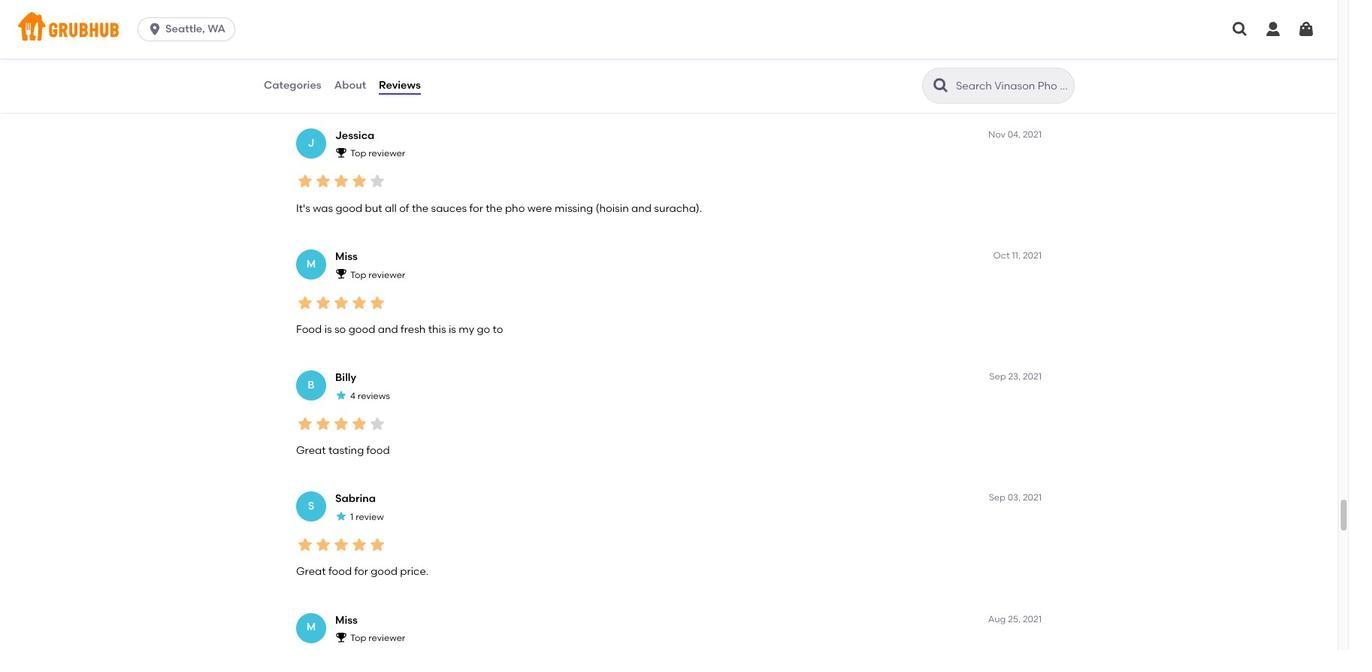 Task type: describe. For each thing, give the bounding box(es) containing it.
it was delicious
[[296, 81, 373, 94]]

delicious
[[328, 81, 373, 94]]

billy
[[335, 371, 356, 384]]

sauces
[[431, 202, 467, 215]]

reviews
[[379, 79, 421, 92]]

03,
[[1008, 493, 1021, 503]]

about
[[334, 79, 366, 92]]

main navigation navigation
[[0, 0, 1338, 59]]

sep 03, 2021
[[989, 493, 1042, 503]]

0 vertical spatial and
[[631, 202, 652, 215]]

good for miss
[[349, 323, 375, 336]]

so
[[334, 323, 346, 336]]

1 vertical spatial for
[[354, 565, 368, 578]]

23,
[[1008, 371, 1021, 382]]

top for but
[[350, 148, 366, 159]]

oct 11, 2021
[[993, 250, 1042, 261]]

seattle, wa
[[165, 23, 225, 35]]

was for it
[[305, 81, 326, 94]]

missing
[[555, 202, 593, 215]]

this
[[428, 323, 446, 336]]

5 2021 from the top
[[1023, 614, 1042, 624]]

about button
[[333, 59, 367, 113]]

4
[[350, 391, 355, 401]]

oct
[[993, 250, 1010, 261]]

sep for great tasting food
[[989, 371, 1006, 382]]

good for sabrina
[[371, 565, 398, 578]]

0 vertical spatial good
[[336, 202, 362, 215]]

aug 25, 2021
[[988, 614, 1042, 624]]

trophy icon image for good
[[335, 147, 347, 159]]

2021 for great food for good price.
[[1023, 493, 1042, 503]]

to
[[493, 323, 503, 336]]

suracha).
[[654, 202, 702, 215]]

0 vertical spatial food
[[366, 444, 390, 457]]

were
[[527, 202, 552, 215]]

food
[[296, 323, 322, 336]]

it
[[296, 81, 303, 94]]

it's
[[296, 202, 310, 215]]

food is so good and fresh this is my go to
[[296, 323, 503, 336]]

1
[[350, 512, 354, 522]]

2 is from the left
[[449, 323, 456, 336]]

miss for aug 25, 2021
[[335, 614, 358, 627]]

m for oct 11, 2021
[[306, 258, 316, 270]]

great for great food for good price.
[[296, 565, 326, 578]]

seattle,
[[165, 23, 205, 35]]

my
[[459, 323, 474, 336]]

of
[[399, 202, 409, 215]]

1 vertical spatial food
[[328, 565, 352, 578]]

all
[[385, 202, 397, 215]]

trophy icon image for so
[[335, 268, 347, 280]]

nov 04, 2021
[[988, 129, 1042, 140]]

wa
[[208, 23, 225, 35]]

seattle, wa button
[[138, 17, 241, 41]]

svg image inside the seattle, wa button
[[147, 22, 162, 37]]

but
[[365, 202, 382, 215]]

sep for great food for good price.
[[989, 493, 1006, 503]]

j
[[308, 137, 314, 149]]



Task type: vqa. For each thing, say whether or not it's contained in the screenshot.
password field at top
no



Task type: locate. For each thing, give the bounding box(es) containing it.
2021
[[1023, 129, 1042, 140], [1023, 250, 1042, 261], [1023, 371, 1042, 382], [1023, 493, 1042, 503], [1023, 614, 1042, 624]]

sep
[[989, 371, 1006, 382], [989, 493, 1006, 503]]

for
[[469, 202, 483, 215], [354, 565, 368, 578]]

reviews
[[358, 391, 390, 401]]

m
[[306, 258, 316, 270], [306, 621, 316, 634]]

food down 1
[[328, 565, 352, 578]]

3 reviewer from the top
[[368, 633, 405, 644]]

2021 for great tasting food
[[1023, 371, 1042, 382]]

top for good
[[350, 270, 366, 280]]

1 horizontal spatial and
[[631, 202, 652, 215]]

the
[[412, 202, 429, 215], [486, 202, 502, 215]]

sep left 03,
[[989, 493, 1006, 503]]

reviewer for and
[[368, 270, 405, 280]]

miss up so
[[335, 250, 358, 263]]

great
[[296, 444, 326, 457], [296, 565, 326, 578]]

and
[[631, 202, 652, 215], [378, 323, 398, 336]]

2 great from the top
[[296, 565, 326, 578]]

2 top from the top
[[350, 270, 366, 280]]

1 miss from the top
[[335, 250, 358, 263]]

1 horizontal spatial is
[[449, 323, 456, 336]]

top reviewer down the great food for good price.
[[350, 633, 405, 644]]

0 vertical spatial m
[[306, 258, 316, 270]]

1 top reviewer from the top
[[350, 148, 405, 159]]

0 vertical spatial top reviewer
[[350, 148, 405, 159]]

2021 right 23,
[[1023, 371, 1042, 382]]

top down jessica
[[350, 148, 366, 159]]

categories button
[[263, 59, 322, 113]]

top reviewer for good
[[350, 270, 405, 280]]

2021 for food is so good and fresh this is my go to
[[1023, 250, 1042, 261]]

2 top reviewer from the top
[[350, 270, 405, 280]]

b
[[308, 379, 315, 392]]

1 vertical spatial and
[[378, 323, 398, 336]]

good
[[336, 202, 362, 215], [349, 323, 375, 336], [371, 565, 398, 578]]

2 miss from the top
[[335, 614, 358, 627]]

1 top from the top
[[350, 148, 366, 159]]

2 reviewer from the top
[[368, 270, 405, 280]]

2 trophy icon image from the top
[[335, 268, 347, 280]]

0 vertical spatial was
[[305, 81, 326, 94]]

0 horizontal spatial the
[[412, 202, 429, 215]]

was for it's
[[313, 202, 333, 215]]

(hoisin
[[596, 202, 629, 215]]

1 2021 from the top
[[1023, 129, 1042, 140]]

2021 right 03,
[[1023, 493, 1042, 503]]

it's was good but all of the sauces for the pho were missing (hoisin and suracha).
[[296, 202, 702, 215]]

1 review
[[350, 512, 384, 522]]

top reviewer for but
[[350, 148, 405, 159]]

aug
[[988, 614, 1006, 624]]

trophy icon image up so
[[335, 268, 347, 280]]

1 m from the top
[[306, 258, 316, 270]]

great down s
[[296, 565, 326, 578]]

categories
[[264, 79, 321, 92]]

and left fresh
[[378, 323, 398, 336]]

1 horizontal spatial for
[[469, 202, 483, 215]]

1 vertical spatial m
[[306, 621, 316, 634]]

is left my
[[449, 323, 456, 336]]

top
[[350, 148, 366, 159], [350, 270, 366, 280], [350, 633, 366, 644]]

3 2021 from the top
[[1023, 371, 1042, 382]]

svg image
[[1231, 20, 1249, 38], [1264, 20, 1282, 38], [1297, 20, 1315, 38], [147, 22, 162, 37]]

1 vertical spatial trophy icon image
[[335, 268, 347, 280]]

good left but on the left of the page
[[336, 202, 362, 215]]

0 vertical spatial reviewer
[[368, 148, 405, 159]]

was right 'it'
[[305, 81, 326, 94]]

11,
[[1012, 250, 1021, 261]]

2 2021 from the top
[[1023, 250, 1042, 261]]

search icon image
[[932, 77, 950, 95]]

nov
[[988, 129, 1006, 140]]

price.
[[400, 565, 429, 578]]

s
[[308, 500, 314, 513]]

reviews button
[[378, 59, 421, 113]]

1 vertical spatial reviewer
[[368, 270, 405, 280]]

4 2021 from the top
[[1023, 493, 1042, 503]]

1 is from the left
[[324, 323, 332, 336]]

0 horizontal spatial is
[[324, 323, 332, 336]]

trophy icon image down the great food for good price.
[[335, 631, 347, 643]]

reviewer down the great food for good price.
[[368, 633, 405, 644]]

0 vertical spatial top
[[350, 148, 366, 159]]

m for aug 25, 2021
[[306, 621, 316, 634]]

star icon image
[[296, 51, 314, 69], [314, 51, 332, 69], [332, 51, 350, 69], [350, 51, 368, 69], [368, 51, 386, 69], [296, 172, 314, 190], [314, 172, 332, 190], [332, 172, 350, 190], [350, 172, 368, 190], [368, 172, 386, 190], [296, 294, 314, 312], [314, 294, 332, 312], [332, 294, 350, 312], [350, 294, 368, 312], [368, 294, 386, 312], [335, 389, 347, 401], [296, 415, 314, 433], [314, 415, 332, 433], [332, 415, 350, 433], [350, 415, 368, 433], [368, 415, 386, 433], [335, 510, 347, 522], [296, 536, 314, 554], [314, 536, 332, 554], [332, 536, 350, 554], [350, 536, 368, 554], [368, 536, 386, 554]]

miss
[[335, 250, 358, 263], [335, 614, 358, 627]]

is
[[324, 323, 332, 336], [449, 323, 456, 336]]

2 vertical spatial trophy icon image
[[335, 631, 347, 643]]

0 horizontal spatial food
[[328, 565, 352, 578]]

1 horizontal spatial the
[[486, 202, 502, 215]]

1 vertical spatial was
[[313, 202, 333, 215]]

reviewer down jessica
[[368, 148, 405, 159]]

review
[[356, 512, 384, 522]]

1 vertical spatial miss
[[335, 614, 358, 627]]

1 vertical spatial sep
[[989, 493, 1006, 503]]

1 trophy icon image from the top
[[335, 147, 347, 159]]

reviewer for all
[[368, 148, 405, 159]]

3 top from the top
[[350, 633, 366, 644]]

2 vertical spatial good
[[371, 565, 398, 578]]

tasting
[[328, 444, 364, 457]]

2021 for it's was good but all of the sauces for the pho were missing (hoisin and suracha).
[[1023, 129, 1042, 140]]

1 great from the top
[[296, 444, 326, 457]]

4 reviews
[[350, 391, 390, 401]]

1 reviewer from the top
[[368, 148, 405, 159]]

2021 right 11,
[[1023, 250, 1042, 261]]

for left price.
[[354, 565, 368, 578]]

2 vertical spatial top reviewer
[[350, 633, 405, 644]]

0 horizontal spatial for
[[354, 565, 368, 578]]

reviewer
[[368, 148, 405, 159], [368, 270, 405, 280], [368, 633, 405, 644]]

great for great tasting food
[[296, 444, 326, 457]]

1 vertical spatial top reviewer
[[350, 270, 405, 280]]

0 vertical spatial for
[[469, 202, 483, 215]]

2 vertical spatial reviewer
[[368, 633, 405, 644]]

for right sauces
[[469, 202, 483, 215]]

2021 right the 04,
[[1023, 129, 1042, 140]]

miss down the great food for good price.
[[335, 614, 358, 627]]

1 the from the left
[[412, 202, 429, 215]]

1 horizontal spatial food
[[366, 444, 390, 457]]

great left tasting
[[296, 444, 326, 457]]

top reviewer down jessica
[[350, 148, 405, 159]]

25,
[[1008, 614, 1021, 624]]

top down the great food for good price.
[[350, 633, 366, 644]]

top reviewer up food is so good and fresh this is my go to
[[350, 270, 405, 280]]

was
[[305, 81, 326, 94], [313, 202, 333, 215]]

2 the from the left
[[486, 202, 502, 215]]

sep left 23,
[[989, 371, 1006, 382]]

miss for oct 11, 2021
[[335, 250, 358, 263]]

top reviewer
[[350, 148, 405, 159], [350, 270, 405, 280], [350, 633, 405, 644]]

is left so
[[324, 323, 332, 336]]

1 vertical spatial good
[[349, 323, 375, 336]]

0 vertical spatial miss
[[335, 250, 358, 263]]

top down but on the left of the page
[[350, 270, 366, 280]]

3 trophy icon image from the top
[[335, 631, 347, 643]]

jessica
[[335, 129, 375, 142]]

0 vertical spatial sep
[[989, 371, 1006, 382]]

great tasting food
[[296, 444, 390, 457]]

food
[[366, 444, 390, 457], [328, 565, 352, 578]]

and right (hoisin
[[631, 202, 652, 215]]

2 m from the top
[[306, 621, 316, 634]]

2 vertical spatial top
[[350, 633, 366, 644]]

good right so
[[349, 323, 375, 336]]

good left price.
[[371, 565, 398, 578]]

sep 23, 2021
[[989, 371, 1042, 382]]

1 vertical spatial top
[[350, 270, 366, 280]]

04,
[[1008, 129, 1021, 140]]

was right it's
[[313, 202, 333, 215]]

trophy icon image down jessica
[[335, 147, 347, 159]]

pho
[[505, 202, 525, 215]]

go
[[477, 323, 490, 336]]

1 vertical spatial great
[[296, 565, 326, 578]]

3 top reviewer from the top
[[350, 633, 405, 644]]

fresh
[[401, 323, 426, 336]]

reviewer up food is so good and fresh this is my go to
[[368, 270, 405, 280]]

0 horizontal spatial and
[[378, 323, 398, 336]]

2021 right 25,
[[1023, 614, 1042, 624]]

Search Vinason Pho & Grill search field
[[955, 79, 1070, 93]]

trophy icon image
[[335, 147, 347, 159], [335, 268, 347, 280], [335, 631, 347, 643]]

great food for good price.
[[296, 565, 429, 578]]

the left pho
[[486, 202, 502, 215]]

0 vertical spatial great
[[296, 444, 326, 457]]

the right of
[[412, 202, 429, 215]]

food right tasting
[[366, 444, 390, 457]]

sabrina
[[335, 493, 376, 505]]

0 vertical spatial trophy icon image
[[335, 147, 347, 159]]



